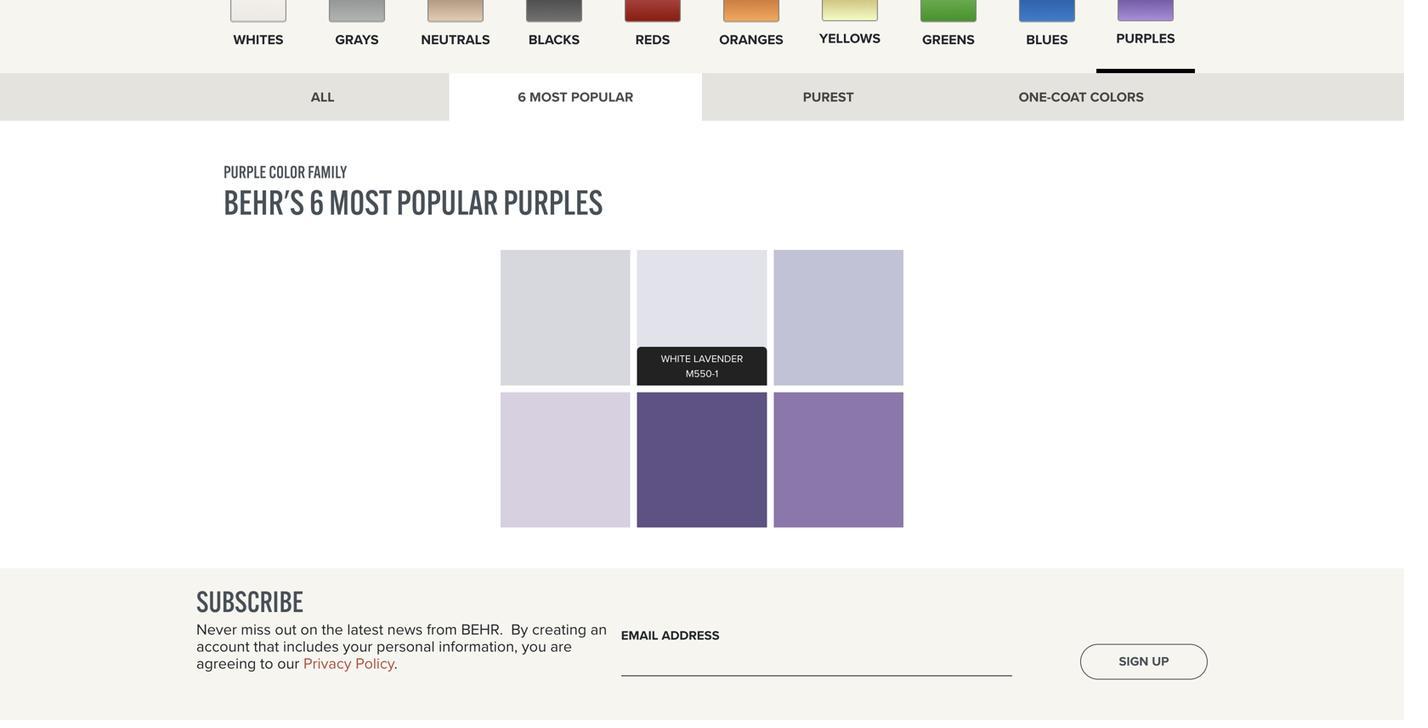 Task type: vqa. For each thing, say whether or not it's contained in the screenshot.
'ask an expert' link
no



Task type: locate. For each thing, give the bounding box(es) containing it.
6 most popular
[[518, 87, 634, 107]]

most
[[530, 87, 568, 107]]

purple image
[[1118, 0, 1174, 21]]

neutral image
[[428, 0, 484, 22]]

agreeing
[[196, 652, 256, 675]]

you
[[522, 635, 547, 658]]

1 horizontal spatial 6
[[518, 87, 526, 107]]

an
[[591, 618, 607, 641]]

6
[[518, 87, 526, 107], [309, 181, 324, 224]]

whites
[[233, 29, 284, 50]]

personal
[[377, 635, 435, 658]]

address
[[662, 626, 720, 645]]

privacy policy .
[[304, 652, 398, 675]]

all
[[311, 87, 335, 107]]

miss
[[241, 618, 271, 641]]

6 left most
[[518, 87, 526, 107]]

email
[[621, 626, 659, 645]]

color
[[269, 161, 305, 183]]

our
[[277, 652, 300, 675]]

1 vertical spatial 6
[[309, 181, 324, 224]]

0 vertical spatial 6
[[518, 87, 526, 107]]

0 horizontal spatial 6
[[309, 181, 324, 224]]

privacy policy link
[[304, 652, 394, 675]]

reds
[[636, 29, 670, 50]]

6 right color
[[309, 181, 324, 224]]

popular
[[397, 181, 498, 224]]

never
[[196, 618, 237, 641]]

sign up button
[[1081, 644, 1208, 680]]

white lavender m550-1
[[661, 351, 743, 381]]

blue image
[[1019, 0, 1076, 22]]

purest
[[803, 87, 854, 107]]

policy
[[356, 652, 394, 675]]

your
[[343, 635, 373, 658]]

by
[[511, 618, 528, 641]]

one-coat colors
[[1019, 87, 1144, 107]]

includes
[[283, 635, 339, 658]]

yellow image
[[822, 0, 878, 21]]

popular
[[571, 87, 634, 107]]

up
[[1152, 652, 1169, 671]]

black image
[[526, 0, 582, 22]]

from
[[427, 618, 457, 641]]

gray image
[[329, 0, 385, 22]]

neutrals
[[421, 29, 490, 50]]

are
[[551, 635, 572, 658]]

oranges
[[719, 29, 784, 50]]



Task type: describe. For each thing, give the bounding box(es) containing it.
sign
[[1119, 652, 1149, 671]]

to
[[260, 652, 273, 675]]

green image
[[921, 0, 977, 22]]

out
[[275, 618, 297, 641]]

never miss out on the latest news from behr.  by creating an account that includes your personal information, you are agreeing to our
[[196, 618, 607, 675]]

6 inside 'purple color family behr's 6 most popular purples'
[[309, 181, 324, 224]]

red image
[[625, 0, 681, 22]]

Email Address email field
[[621, 651, 1013, 676]]

purple
[[224, 161, 266, 183]]

creating
[[532, 618, 587, 641]]

white
[[661, 351, 691, 366]]

1
[[715, 366, 719, 381]]

news
[[387, 618, 423, 641]]

sign up
[[1119, 652, 1169, 671]]

privacy
[[304, 652, 352, 675]]

on
[[301, 618, 318, 641]]

yellows
[[820, 28, 881, 49]]

blues
[[1027, 29, 1068, 50]]

greens
[[923, 29, 975, 50]]

purple color family behr's 6 most popular purples
[[224, 161, 603, 224]]

coat
[[1051, 87, 1087, 107]]

account
[[196, 635, 250, 658]]

purples
[[1117, 28, 1175, 49]]

.
[[394, 652, 398, 675]]

the
[[322, 618, 343, 641]]

orange image
[[724, 0, 780, 22]]

white image
[[230, 0, 287, 22]]

m550-
[[686, 366, 715, 381]]

latest
[[347, 618, 383, 641]]

that
[[254, 635, 279, 658]]

grays
[[335, 29, 379, 50]]

purples
[[503, 181, 603, 224]]

colors
[[1090, 87, 1144, 107]]

blacks
[[529, 29, 580, 50]]

information,
[[439, 635, 518, 658]]

family
[[308, 161, 347, 183]]

most
[[329, 181, 392, 224]]

one-
[[1019, 87, 1051, 107]]

subscribe
[[196, 584, 304, 619]]

behr's
[[224, 181, 304, 224]]

lavender
[[694, 351, 743, 366]]

email address
[[621, 626, 720, 645]]



